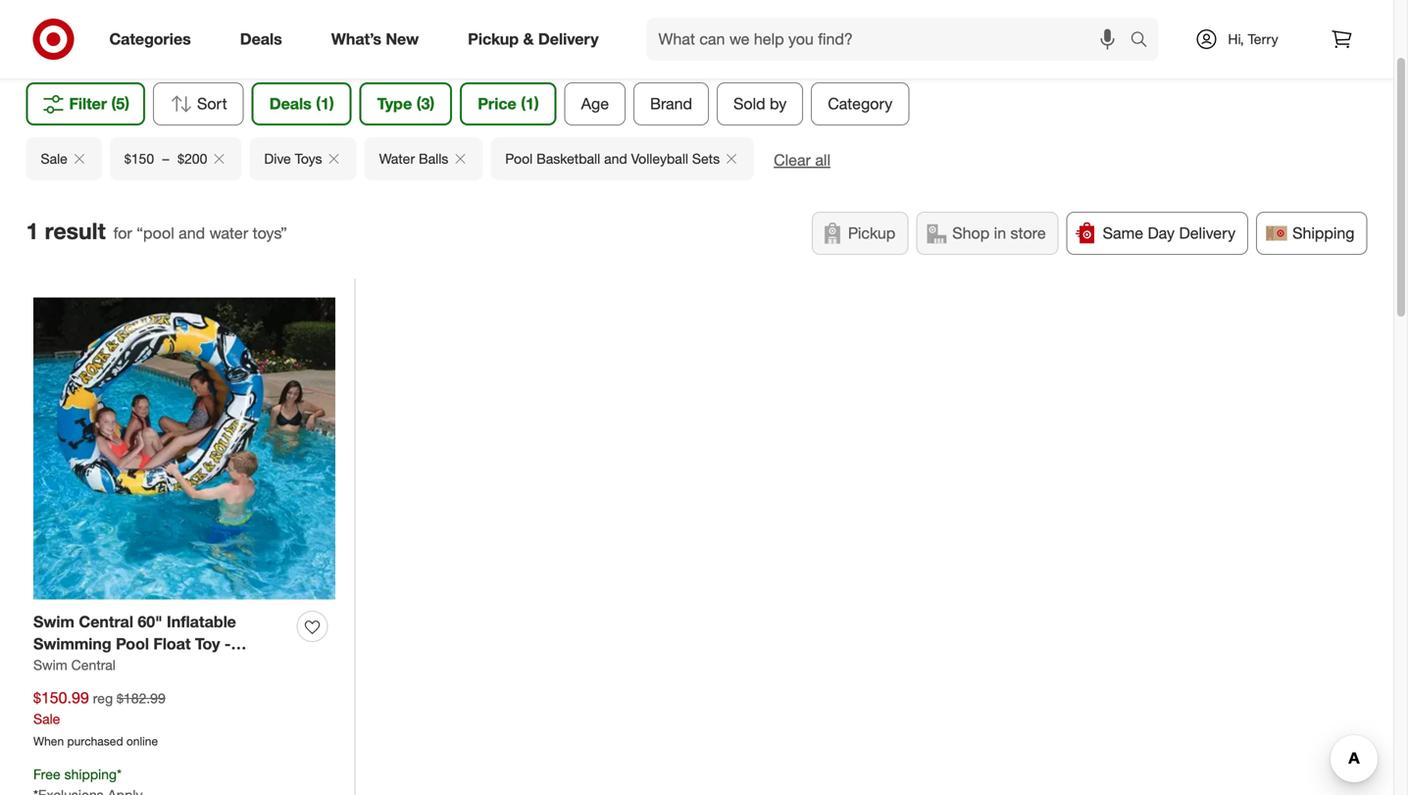 Task type: locate. For each thing, give the bounding box(es) containing it.
&
[[621, 18, 631, 37], [523, 30, 534, 49]]

shipping
[[64, 766, 117, 784]]

1 vertical spatial sale
[[33, 711, 60, 728]]

0 vertical spatial pickup
[[468, 30, 519, 49]]

1 horizontal spatial /
[[705, 18, 710, 37]]

0 vertical spatial delivery
[[539, 30, 599, 49]]

and right pool
[[750, 18, 778, 37]]

1 horizontal spatial pool
[[506, 150, 533, 167]]

sold
[[734, 94, 766, 113]]

price
[[478, 94, 517, 113]]

1 horizontal spatial water
[[783, 18, 824, 37]]

delivery for pickup & delivery
[[539, 30, 599, 49]]

type (3)
[[377, 94, 435, 113]]

and right the ""pool"
[[179, 224, 205, 243]]

2 vertical spatial and
[[179, 224, 205, 243]]

0 horizontal spatial &
[[523, 30, 534, 49]]

0 horizontal spatial and
[[179, 224, 205, 243]]

day
[[1148, 224, 1175, 243]]

pool basketball and volleyball sets button
[[491, 137, 755, 180]]

and
[[750, 18, 778, 37], [604, 150, 628, 167], [179, 224, 205, 243]]

central
[[79, 613, 133, 632], [71, 657, 116, 674]]

swimming
[[33, 635, 111, 654]]

sale
[[41, 150, 68, 167], [33, 711, 60, 728]]

2 swim from the top
[[33, 657, 67, 674]]

swim down swimming
[[33, 657, 67, 674]]

pickup inside 'link'
[[468, 30, 519, 49]]

same
[[1103, 224, 1144, 243]]

0 vertical spatial pool
[[506, 150, 533, 167]]

pickup inside button
[[848, 224, 896, 243]]

toys
[[828, 18, 859, 37]]

swim central link
[[33, 656, 116, 676]]

same day delivery button
[[1067, 212, 1249, 255]]

target link
[[513, 18, 556, 37]]

sale button
[[26, 137, 102, 180]]

pickup button
[[812, 212, 909, 255]]

target / sports & outdoors / pool and water toys (1)
[[513, 18, 881, 37]]

1 vertical spatial central
[[71, 657, 116, 674]]

target
[[513, 18, 556, 37]]

central inside "swim central 60" inflatable swimming pool float toy - yellow/blue"
[[79, 613, 133, 632]]

(1) up toys
[[316, 94, 334, 113]]

2 horizontal spatial and
[[750, 18, 778, 37]]

swim inside "swim central 60" inflatable swimming pool float toy - yellow/blue"
[[33, 613, 74, 632]]

water left the toys
[[783, 18, 824, 37]]

delivery inside the same day delivery button
[[1180, 224, 1236, 243]]

clear all
[[774, 150, 831, 170]]

1 vertical spatial deals
[[270, 94, 312, 113]]

swim for swim central 60" inflatable swimming pool float toy - yellow/blue
[[33, 613, 74, 632]]

swim central 60" inflatable swimming pool float toy - yellow/blue
[[33, 613, 236, 676]]

and left the volleyball
[[604, 150, 628, 167]]

0 vertical spatial swim
[[33, 613, 74, 632]]

0 horizontal spatial pool
[[116, 635, 149, 654]]

dive
[[264, 150, 291, 167]]

pickup
[[468, 30, 519, 49], [848, 224, 896, 243]]

1 vertical spatial swim
[[33, 657, 67, 674]]

-
[[224, 635, 231, 654]]

1 vertical spatial pickup
[[848, 224, 896, 243]]

same day delivery
[[1103, 224, 1236, 243]]

balls
[[419, 150, 449, 167]]

1 vertical spatial water
[[210, 224, 248, 243]]

What can we help you find? suggestions appear below search field
[[647, 18, 1136, 61]]

sale up when
[[33, 711, 60, 728]]

$150
[[124, 150, 154, 167]]

central up swimming
[[79, 613, 133, 632]]

swim central 60" inflatable swimming pool float toy - yellow/blue image
[[33, 298, 336, 600], [33, 298, 336, 600]]

pool down 60"
[[116, 635, 149, 654]]

filter (5) button
[[26, 82, 145, 125]]

and inside 1 result for "pool and water toys"
[[179, 224, 205, 243]]

0 vertical spatial central
[[79, 613, 133, 632]]

shop
[[953, 224, 990, 243]]

what's new link
[[315, 18, 444, 61]]

(1) for deals (1)
[[316, 94, 334, 113]]

"pool
[[137, 224, 174, 243]]

search
[[1122, 31, 1169, 51]]

$150  –  $200
[[124, 150, 207, 167]]

when
[[33, 734, 64, 749]]

0 vertical spatial sale
[[41, 150, 68, 167]]

1 horizontal spatial delivery
[[1180, 224, 1236, 243]]

water
[[379, 150, 415, 167]]

sale inside '$150.99 reg $182.99 sale when purchased online'
[[33, 711, 60, 728]]

/
[[560, 18, 565, 37], [705, 18, 710, 37]]

central down swimming
[[71, 657, 116, 674]]

store
[[1011, 224, 1046, 243]]

swim
[[33, 613, 74, 632], [33, 657, 67, 674]]

shipping
[[1293, 224, 1355, 243]]

1 horizontal spatial pickup
[[848, 224, 896, 243]]

deals link
[[223, 18, 307, 61]]

(1) for price (1)
[[521, 94, 539, 113]]

volleyball
[[631, 150, 689, 167]]

pickup for pickup & delivery
[[468, 30, 519, 49]]

delivery
[[539, 30, 599, 49], [1180, 224, 1236, 243]]

shop in store
[[953, 224, 1046, 243]]

1 horizontal spatial (1)
[[521, 94, 539, 113]]

0 horizontal spatial (1)
[[316, 94, 334, 113]]

basketball
[[537, 150, 601, 167]]

/ left pool
[[705, 18, 710, 37]]

what's new
[[331, 30, 419, 49]]

pickup & delivery link
[[451, 18, 623, 61]]

sort button
[[153, 82, 244, 125]]

(1) right the toys
[[864, 18, 881, 37]]

0 horizontal spatial /
[[560, 18, 565, 37]]

pool left basketball
[[506, 150, 533, 167]]

1 vertical spatial delivery
[[1180, 224, 1236, 243]]

sold by button
[[717, 82, 804, 125]]

clear
[[774, 150, 811, 170]]

(1) right price
[[521, 94, 539, 113]]

swim up swimming
[[33, 613, 74, 632]]

deals up deals (1)
[[240, 30, 282, 49]]

sold by
[[734, 94, 787, 113]]

2 horizontal spatial (1)
[[864, 18, 881, 37]]

delivery inside the pickup & delivery 'link'
[[539, 30, 599, 49]]

& inside 'link'
[[523, 30, 534, 49]]

0 horizontal spatial water
[[210, 224, 248, 243]]

sale down filter (5) button
[[41, 150, 68, 167]]

& right sports on the left top of the page
[[621, 18, 631, 37]]

1 horizontal spatial and
[[604, 150, 628, 167]]

category button
[[812, 82, 910, 125]]

and inside button
[[604, 150, 628, 167]]

online
[[126, 734, 158, 749]]

0 vertical spatial deals
[[240, 30, 282, 49]]

sports
[[569, 18, 617, 37]]

1 vertical spatial pool
[[116, 635, 149, 654]]

0 vertical spatial and
[[750, 18, 778, 37]]

pool inside button
[[506, 150, 533, 167]]

0 horizontal spatial pickup
[[468, 30, 519, 49]]

0 horizontal spatial delivery
[[539, 30, 599, 49]]

1 vertical spatial and
[[604, 150, 628, 167]]

water
[[783, 18, 824, 37], [210, 224, 248, 243]]

& left sports on the left top of the page
[[523, 30, 534, 49]]

all
[[816, 150, 831, 170]]

deals up dive toys
[[270, 94, 312, 113]]

deals for deals
[[240, 30, 282, 49]]

pool
[[506, 150, 533, 167], [116, 635, 149, 654]]

*
[[117, 766, 122, 784]]

water left 'toys"'
[[210, 224, 248, 243]]

free
[[33, 766, 61, 784]]

/ right target
[[560, 18, 565, 37]]

1 swim from the top
[[33, 613, 74, 632]]

$150.99
[[33, 689, 89, 708]]

in
[[994, 224, 1007, 243]]

0 vertical spatial water
[[783, 18, 824, 37]]



Task type: describe. For each thing, give the bounding box(es) containing it.
(3)
[[417, 94, 435, 113]]

by
[[770, 94, 787, 113]]

dive toys
[[264, 150, 322, 167]]

dive toys button
[[250, 137, 357, 180]]

free shipping *
[[33, 766, 122, 784]]

1
[[26, 217, 39, 245]]

$150.99 reg $182.99 sale when purchased online
[[33, 689, 166, 749]]

$150  –  $200 button
[[110, 137, 242, 180]]

toys
[[295, 150, 322, 167]]

shop in store button
[[917, 212, 1059, 255]]

deals (1)
[[270, 94, 334, 113]]

water inside 1 result for "pool and water toys"
[[210, 224, 248, 243]]

sale inside button
[[41, 150, 68, 167]]

toys"
[[253, 224, 287, 243]]

search button
[[1122, 18, 1169, 65]]

central for swim central
[[71, 657, 116, 674]]

swim for swim central
[[33, 657, 67, 674]]

clear all button
[[774, 149, 831, 171]]

1 / from the left
[[560, 18, 565, 37]]

float
[[153, 635, 191, 654]]

water balls
[[379, 150, 449, 167]]

central for swim central 60" inflatable swimming pool float toy - yellow/blue
[[79, 613, 133, 632]]

result
[[45, 217, 106, 245]]

hi,
[[1229, 30, 1245, 48]]

60"
[[138, 613, 162, 632]]

$182.99
[[117, 690, 166, 707]]

yellow/blue
[[33, 657, 120, 676]]

water balls button
[[365, 137, 483, 180]]

new
[[386, 30, 419, 49]]

sort
[[197, 94, 227, 113]]

sets
[[693, 150, 720, 167]]

1 horizontal spatial &
[[621, 18, 631, 37]]

delivery for same day delivery
[[1180, 224, 1236, 243]]

shipping button
[[1257, 212, 1368, 255]]

deals for deals (1)
[[270, 94, 312, 113]]

brand button
[[634, 82, 709, 125]]

filter
[[69, 94, 107, 113]]

brand
[[650, 94, 693, 113]]

sports & outdoors link
[[569, 18, 701, 37]]

pickup for pickup
[[848, 224, 896, 243]]

swim central 60" inflatable swimming pool float toy - yellow/blue link
[[33, 611, 289, 676]]

filter (5)
[[69, 94, 129, 113]]

terry
[[1248, 30, 1279, 48]]

pool inside "swim central 60" inflatable swimming pool float toy - yellow/blue"
[[116, 635, 149, 654]]

hi, terry
[[1229, 30, 1279, 48]]

reg
[[93, 690, 113, 707]]

1 result for "pool and water toys"
[[26, 217, 287, 245]]

category
[[828, 94, 893, 113]]

inflatable
[[167, 613, 236, 632]]

$200
[[178, 150, 207, 167]]

purchased
[[67, 734, 123, 749]]

(5)
[[111, 94, 129, 113]]

pool
[[714, 18, 746, 37]]

categories link
[[93, 18, 216, 61]]

2 / from the left
[[705, 18, 710, 37]]

outdoors
[[635, 18, 701, 37]]

type
[[377, 94, 412, 113]]

what's
[[331, 30, 382, 49]]

for
[[113, 224, 132, 243]]

age button
[[565, 82, 626, 125]]

pickup & delivery
[[468, 30, 599, 49]]

categories
[[109, 30, 191, 49]]

pool basketball and volleyball sets
[[506, 150, 720, 167]]

swim central
[[33, 657, 116, 674]]

age
[[581, 94, 609, 113]]

price (1)
[[478, 94, 539, 113]]

toy
[[195, 635, 220, 654]]



Task type: vqa. For each thing, say whether or not it's contained in the screenshot.
bottommost Delivery
yes



